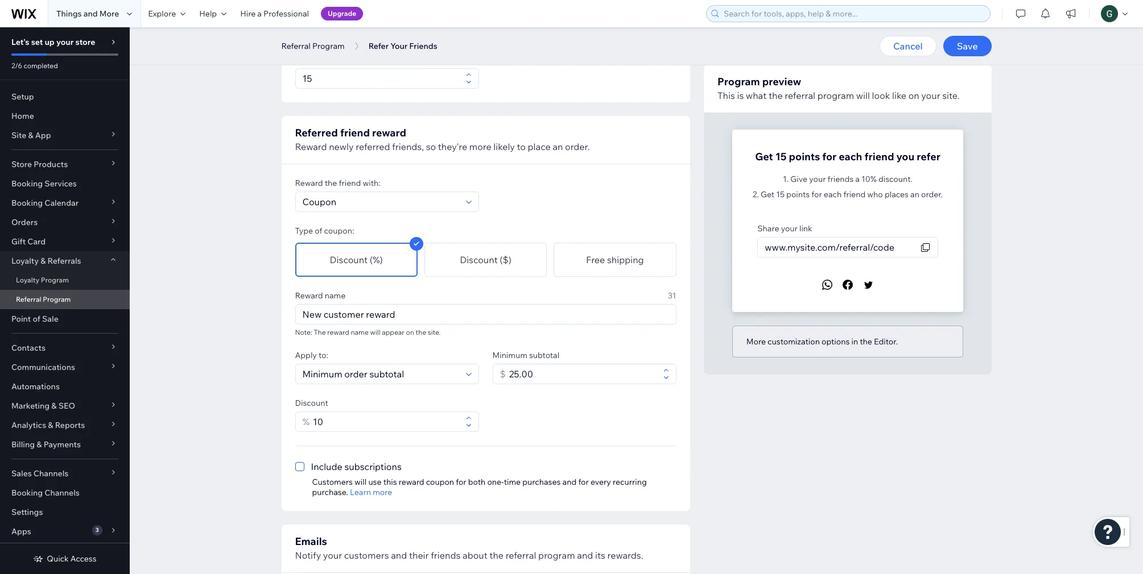 Task type: locate. For each thing, give the bounding box(es) containing it.
up
[[45, 37, 55, 47]]

name up the
[[325, 291, 346, 301]]

billing & payments
[[11, 440, 81, 450]]

0 horizontal spatial referral
[[506, 551, 537, 562]]

program for loyalty program link
[[41, 276, 69, 285]]

referral
[[785, 90, 816, 101], [506, 551, 537, 562]]

of for coupon:
[[315, 226, 322, 236]]

1 horizontal spatial a
[[856, 174, 860, 184]]

your inside sidebar element
[[56, 37, 74, 47]]

points down give
[[787, 190, 810, 200]]

reward up note:
[[295, 291, 323, 301]]

1 vertical spatial a
[[856, 174, 860, 184]]

1 horizontal spatial will
[[370, 328, 381, 337]]

points inside give your friends a 10% discount. get 15 points for each friend who places an order.
[[787, 190, 810, 200]]

& inside site & app popup button
[[28, 130, 33, 141]]

0 vertical spatial 15
[[775, 150, 787, 163]]

Reward name field
[[299, 305, 673, 324]]

0 horizontal spatial on
[[406, 328, 414, 337]]

loyalty down gift card
[[11, 256, 39, 266]]

1 vertical spatial referral
[[506, 551, 537, 562]]

will left look on the top
[[856, 90, 870, 101]]

& inside billing & payments dropdown button
[[37, 440, 42, 450]]

site & app
[[11, 130, 51, 141]]

& inside 'analytics & reports' dropdown button
[[48, 421, 53, 431]]

and right 'purchases'
[[563, 478, 577, 488]]

you
[[897, 150, 915, 163]]

marketing & seo
[[11, 401, 75, 412]]

& right billing
[[37, 440, 42, 450]]

reward inside customers will use this reward coupon for both one-time purchases and for every recurring purchase.
[[399, 478, 425, 488]]

1 vertical spatial reward
[[295, 178, 323, 188]]

channels inside sales channels popup button
[[33, 469, 69, 479]]

learn more
[[350, 488, 392, 498]]

1 reward from the top
[[295, 141, 327, 153]]

analytics
[[11, 421, 46, 431]]

& right site
[[28, 130, 33, 141]]

reward for the
[[295, 178, 323, 188]]

0 horizontal spatial referral
[[16, 295, 41, 304]]

1 horizontal spatial referral program
[[282, 41, 345, 51]]

program left its
[[539, 551, 575, 562]]

your
[[56, 37, 74, 47], [922, 90, 941, 101], [809, 174, 826, 184], [781, 224, 798, 234], [323, 551, 342, 562]]

0 vertical spatial more
[[100, 9, 119, 19]]

cancel
[[894, 40, 923, 52]]

0 vertical spatial referral
[[785, 90, 816, 101]]

for left the both
[[456, 478, 467, 488]]

both
[[468, 478, 486, 488]]

this
[[384, 478, 397, 488]]

more customization options in the editor.
[[747, 337, 898, 347]]

reward inside the referred friend reward reward newly referred friends, so they're more likely to place an order.
[[372, 126, 407, 139]]

order. right place
[[565, 141, 590, 153]]

referral program up points given:
[[282, 41, 345, 51]]

0 vertical spatial referral program
[[282, 41, 345, 51]]

likely
[[494, 141, 515, 153]]

0 horizontal spatial of
[[33, 314, 40, 324]]

Reward the friend with: field
[[299, 192, 463, 212]]

program left look on the top
[[818, 90, 854, 101]]

referral program for the referral program button
[[282, 41, 345, 51]]

discount for discount ($)
[[460, 254, 498, 266]]

order. inside the referred friend reward reward newly referred friends, so they're more likely to place an order.
[[565, 141, 590, 153]]

0 vertical spatial booking
[[11, 179, 43, 189]]

channels down sales channels popup button
[[45, 488, 80, 499]]

booking up settings
[[11, 488, 43, 499]]

0 horizontal spatial more
[[373, 488, 392, 498]]

& for analytics
[[48, 421, 53, 431]]

more
[[100, 9, 119, 19], [747, 337, 766, 347]]

analytics & reports
[[11, 421, 85, 431]]

& for marketing
[[51, 401, 57, 412]]

1 vertical spatial on
[[406, 328, 414, 337]]

3 booking from the top
[[11, 488, 43, 499]]

your inside emails notify your customers and their friends about the referral program and its rewards.
[[323, 551, 342, 562]]

friend
[[340, 126, 370, 139], [865, 150, 894, 163], [339, 178, 361, 188], [844, 190, 866, 200]]

program inside program preview this is what the referral program will look like on your site.
[[718, 75, 760, 88]]

friends right their on the left bottom of the page
[[431, 551, 461, 562]]

refer
[[917, 150, 941, 163]]

your right like in the right top of the page
[[922, 90, 941, 101]]

of inside sidebar element
[[33, 314, 40, 324]]

more right things
[[100, 9, 119, 19]]

loyalty for loyalty program
[[16, 276, 39, 285]]

the right in
[[860, 337, 872, 347]]

site.
[[943, 90, 960, 101], [428, 328, 441, 337]]

subtotal
[[529, 351, 560, 361]]

store products button
[[0, 155, 130, 174]]

name left appear
[[351, 328, 369, 337]]

rewards.
[[608, 551, 644, 562]]

given:
[[320, 55, 342, 65]]

0 vertical spatial order.
[[565, 141, 590, 153]]

1 horizontal spatial more
[[470, 141, 492, 153]]

0 horizontal spatial program
[[539, 551, 575, 562]]

referral for referral program link
[[16, 295, 41, 304]]

channels for booking channels
[[45, 488, 80, 499]]

program down loyalty & referrals
[[41, 276, 69, 285]]

upgrade
[[328, 9, 356, 18]]

an right places
[[911, 190, 920, 200]]

they're
[[438, 141, 467, 153]]

program preview this is what the referral program will look like on your site.
[[718, 75, 960, 101]]

booking for booking calendar
[[11, 198, 43, 208]]

reward right 'this' on the left of page
[[399, 478, 425, 488]]

shipping
[[607, 254, 644, 266]]

referrals
[[48, 256, 81, 266]]

31
[[668, 291, 677, 301]]

loyalty down loyalty & referrals
[[16, 276, 39, 285]]

10%
[[862, 174, 877, 184]]

purchase.
[[312, 488, 348, 498]]

reward up type
[[295, 178, 323, 188]]

0 vertical spatial on
[[909, 90, 920, 101]]

with:
[[363, 178, 381, 188]]

referral
[[282, 41, 311, 51], [16, 295, 41, 304]]

and right things
[[84, 9, 98, 19]]

0 horizontal spatial name
[[325, 291, 346, 301]]

0 horizontal spatial order.
[[565, 141, 590, 153]]

0 vertical spatial friends
[[828, 174, 854, 184]]

the right appear
[[416, 328, 426, 337]]

0 horizontal spatial referral program
[[16, 295, 71, 304]]

place
[[528, 141, 551, 153]]

1 horizontal spatial of
[[315, 226, 322, 236]]

referral up the point of sale
[[16, 295, 41, 304]]

1 horizontal spatial referral
[[785, 90, 816, 101]]

&
[[28, 130, 33, 141], [40, 256, 46, 266], [51, 401, 57, 412], [48, 421, 53, 431], [37, 440, 42, 450]]

channels inside booking channels 'link'
[[45, 488, 80, 499]]

1 vertical spatial each
[[824, 190, 842, 200]]

referral inside button
[[282, 41, 311, 51]]

1 vertical spatial referral
[[16, 295, 41, 304]]

2 horizontal spatial will
[[856, 90, 870, 101]]

completed
[[24, 61, 58, 70]]

save
[[957, 40, 978, 52]]

on right appear
[[406, 328, 414, 337]]

friends down get 15 points for each friend you refer
[[828, 174, 854, 184]]

1 horizontal spatial program
[[818, 90, 854, 101]]

1 horizontal spatial discount
[[330, 254, 368, 266]]

referral program inside button
[[282, 41, 345, 51]]

coupon:
[[324, 226, 354, 236]]

0 vertical spatial of
[[315, 226, 322, 236]]

referral up points
[[282, 41, 311, 51]]

each up 10%
[[839, 150, 862, 163]]

0 horizontal spatial an
[[553, 141, 563, 153]]

a right "hire"
[[258, 9, 262, 19]]

booking
[[11, 179, 43, 189], [11, 198, 43, 208], [11, 488, 43, 499]]

1 horizontal spatial order.
[[921, 190, 943, 200]]

& left seo
[[51, 401, 57, 412]]

2/6
[[11, 61, 22, 70]]

point of sale
[[11, 314, 59, 324]]

billing & payments button
[[0, 436, 130, 455]]

booking inside 'link'
[[11, 488, 43, 499]]

referral program down loyalty program
[[16, 295, 71, 304]]

1 horizontal spatial site.
[[943, 90, 960, 101]]

& left reports
[[48, 421, 53, 431]]

apply
[[295, 351, 317, 361]]

booking down store
[[11, 179, 43, 189]]

0 horizontal spatial a
[[258, 9, 262, 19]]

1 vertical spatial 15
[[776, 190, 785, 200]]

2 vertical spatial reward
[[399, 478, 425, 488]]

reward up referred
[[372, 126, 407, 139]]

1 vertical spatial order.
[[921, 190, 943, 200]]

1 horizontal spatial name
[[351, 328, 369, 337]]

1 vertical spatial referral program
[[16, 295, 71, 304]]

your inside program preview this is what the referral program will look like on your site.
[[922, 90, 941, 101]]

each down get 15 points for each friend you refer
[[824, 190, 842, 200]]

friend left who
[[844, 190, 866, 200]]

for up link
[[812, 190, 822, 200]]

0 vertical spatial referral
[[282, 41, 311, 51]]

each
[[839, 150, 862, 163], [824, 190, 842, 200]]

site. right like in the right top of the page
[[943, 90, 960, 101]]

0 vertical spatial get
[[755, 150, 773, 163]]

0 vertical spatial site.
[[943, 90, 960, 101]]

sales
[[11, 469, 32, 479]]

the down preview
[[769, 90, 783, 101]]

discount left (%)
[[330, 254, 368, 266]]

seo
[[58, 401, 75, 412]]

0 horizontal spatial more
[[100, 9, 119, 19]]

products
[[34, 159, 68, 170]]

referral right about
[[506, 551, 537, 562]]

reward name
[[295, 291, 346, 301]]

on right like in the right top of the page
[[909, 90, 920, 101]]

its
[[595, 551, 606, 562]]

the right about
[[490, 551, 504, 562]]

reward inside the referred friend reward reward newly referred friends, so they're more likely to place an order.
[[295, 141, 327, 153]]

program up given:
[[312, 41, 345, 51]]

booking inside dropdown button
[[11, 198, 43, 208]]

1 vertical spatial more
[[747, 337, 766, 347]]

explore
[[148, 9, 176, 19]]

and left its
[[577, 551, 593, 562]]

& inside loyalty & referrals dropdown button
[[40, 256, 46, 266]]

let's
[[11, 37, 29, 47]]

0 vertical spatial an
[[553, 141, 563, 153]]

program inside button
[[312, 41, 345, 51]]

1 booking from the top
[[11, 179, 43, 189]]

purchases
[[523, 478, 561, 488]]

1 vertical spatial loyalty
[[16, 276, 39, 285]]

points up give
[[789, 150, 820, 163]]

and inside customers will use this reward coupon for both one-time purchases and for every recurring purchase.
[[563, 478, 577, 488]]

program
[[818, 90, 854, 101], [539, 551, 575, 562]]

0 vertical spatial a
[[258, 9, 262, 19]]

friend up 10%
[[865, 150, 894, 163]]

discount left the ($)
[[460, 254, 498, 266]]

apply to:
[[295, 351, 328, 361]]

1 vertical spatial points
[[787, 190, 810, 200]]

referral inside referral program link
[[16, 295, 41, 304]]

2 horizontal spatial discount
[[460, 254, 498, 266]]

type
[[295, 226, 313, 236]]

1 vertical spatial reward
[[328, 328, 349, 337]]

booking calendar button
[[0, 194, 130, 213]]

referral program inside referral program link
[[16, 295, 71, 304]]

appear
[[382, 328, 405, 337]]

will inside customers will use this reward coupon for both one-time purchases and for every recurring purchase.
[[355, 478, 367, 488]]

an right place
[[553, 141, 563, 153]]

0 horizontal spatial friends
[[431, 551, 461, 562]]

0 horizontal spatial site.
[[428, 328, 441, 337]]

2 vertical spatial reward
[[295, 291, 323, 301]]

& up loyalty program
[[40, 256, 46, 266]]

1 vertical spatial more
[[373, 488, 392, 498]]

places
[[885, 190, 909, 200]]

your right the up
[[56, 37, 74, 47]]

reward for friend
[[372, 126, 407, 139]]

friends
[[828, 174, 854, 184], [431, 551, 461, 562]]

0 vertical spatial reward
[[295, 141, 327, 153]]

discount ($)
[[460, 254, 512, 266]]

more left the "customization"
[[747, 337, 766, 347]]

1 horizontal spatial friends
[[828, 174, 854, 184]]

1 vertical spatial of
[[33, 314, 40, 324]]

1 vertical spatial friends
[[431, 551, 461, 562]]

0 vertical spatial reward
[[372, 126, 407, 139]]

1 vertical spatial get
[[761, 190, 775, 200]]

this
[[718, 90, 735, 101]]

your right notify
[[323, 551, 342, 562]]

0 horizontal spatial will
[[355, 478, 367, 488]]

friend inside give your friends a 10% discount. get 15 points for each friend who places an order.
[[844, 190, 866, 200]]

site. right appear
[[428, 328, 441, 337]]

referral for the referral program button
[[282, 41, 311, 51]]

cancel button
[[880, 36, 937, 56]]

15
[[775, 150, 787, 163], [776, 190, 785, 200]]

a inside give your friends a 10% discount. get 15 points for each friend who places an order.
[[856, 174, 860, 184]]

points
[[789, 150, 820, 163], [787, 190, 810, 200]]

1 vertical spatial channels
[[45, 488, 80, 499]]

more left the likely
[[470, 141, 492, 153]]

more right learn
[[373, 488, 392, 498]]

of right type
[[315, 226, 322, 236]]

referral down preview
[[785, 90, 816, 101]]

your right give
[[809, 174, 826, 184]]

0 vertical spatial points
[[789, 150, 820, 163]]

a left 10%
[[856, 174, 860, 184]]

the
[[769, 90, 783, 101], [325, 178, 337, 188], [416, 328, 426, 337], [860, 337, 872, 347], [490, 551, 504, 562]]

0 vertical spatial loyalty
[[11, 256, 39, 266]]

order. inside give your friends a 10% discount. get 15 points for each friend who places an order.
[[921, 190, 943, 200]]

sidebar element
[[0, 27, 130, 575]]

more
[[470, 141, 492, 153], [373, 488, 392, 498]]

& inside marketing & seo dropdown button
[[51, 401, 57, 412]]

friend up newly
[[340, 126, 370, 139]]

1 horizontal spatial on
[[909, 90, 920, 101]]

Apply to: field
[[299, 365, 463, 384]]

free
[[586, 254, 605, 266]]

an
[[553, 141, 563, 153], [911, 190, 920, 200]]

will inside program preview this is what the referral program will look like on your site.
[[856, 90, 870, 101]]

reward right the
[[328, 328, 349, 337]]

your inside give your friends a 10% discount. get 15 points for each friend who places an order.
[[809, 174, 826, 184]]

booking up orders
[[11, 198, 43, 208]]

0 vertical spatial more
[[470, 141, 492, 153]]

for up give your friends a 10% discount. get 15 points for each friend who places an order.
[[822, 150, 837, 163]]

name
[[325, 291, 346, 301], [351, 328, 369, 337]]

for inside give your friends a 10% discount. get 15 points for each friend who places an order.
[[812, 190, 822, 200]]

reward down referred
[[295, 141, 327, 153]]

0 vertical spatial program
[[818, 90, 854, 101]]

help button
[[193, 0, 233, 27]]

setup link
[[0, 87, 130, 106]]

0 vertical spatial will
[[856, 90, 870, 101]]

program up sale
[[43, 295, 71, 304]]

referral inside emails notify your customers and their friends about the referral program and its rewards.
[[506, 551, 537, 562]]

discount up %
[[295, 399, 328, 409]]

0 vertical spatial each
[[839, 150, 862, 163]]

Include subscriptions checkbox
[[295, 461, 402, 474]]

calendar
[[45, 198, 79, 208]]

loyalty inside dropdown button
[[11, 256, 39, 266]]

automations
[[11, 382, 60, 392]]

about
[[463, 551, 488, 562]]

Points given: text field
[[299, 69, 463, 88]]

will left use
[[355, 478, 367, 488]]

1 horizontal spatial referral
[[282, 41, 311, 51]]

will left appear
[[370, 328, 381, 337]]

2 vertical spatial booking
[[11, 488, 43, 499]]

reward
[[295, 141, 327, 153], [295, 178, 323, 188], [295, 291, 323, 301]]

2 vertical spatial will
[[355, 478, 367, 488]]

the inside emails notify your customers and their friends about the referral program and its rewards.
[[490, 551, 504, 562]]

their
[[409, 551, 429, 562]]

0 vertical spatial channels
[[33, 469, 69, 479]]

1 horizontal spatial an
[[911, 190, 920, 200]]

3 reward from the top
[[295, 291, 323, 301]]

1 vertical spatial program
[[539, 551, 575, 562]]

program up is
[[718, 75, 760, 88]]

order. right places
[[921, 190, 943, 200]]

2/6 completed
[[11, 61, 58, 70]]

1 vertical spatial booking
[[11, 198, 43, 208]]

channels up booking channels at the bottom left
[[33, 469, 69, 479]]

2 booking from the top
[[11, 198, 43, 208]]

of left sale
[[33, 314, 40, 324]]

1 vertical spatial will
[[370, 328, 381, 337]]

2 reward from the top
[[295, 178, 323, 188]]

1 vertical spatial an
[[911, 190, 920, 200]]



Task type: vqa. For each thing, say whether or not it's contained in the screenshot.
Apply to: field
yes



Task type: describe. For each thing, give the bounding box(es) containing it.
customers
[[312, 478, 353, 488]]

your left link
[[781, 224, 798, 234]]

booking calendar
[[11, 198, 79, 208]]

quick
[[47, 554, 69, 565]]

setup
[[11, 92, 34, 102]]

program inside emails notify your customers and their friends about the referral program and its rewards.
[[539, 551, 575, 562]]

recurring
[[613, 478, 647, 488]]

of for sale
[[33, 314, 40, 324]]

the down newly
[[325, 178, 337, 188]]

(%)
[[370, 254, 383, 266]]

point
[[11, 314, 31, 324]]

let's set up your store
[[11, 37, 95, 47]]

reward for the
[[328, 328, 349, 337]]

options
[[822, 337, 850, 347]]

use
[[369, 478, 382, 488]]

the inside program preview this is what the referral program will look like on your site.
[[769, 90, 783, 101]]

access
[[70, 554, 97, 565]]

for left every
[[579, 478, 589, 488]]

friends inside emails notify your customers and their friends about the referral program and its rewards.
[[431, 551, 461, 562]]

points
[[295, 55, 318, 65]]

to:
[[319, 351, 328, 361]]

one-
[[488, 478, 504, 488]]

loyalty program link
[[0, 271, 130, 290]]

app
[[35, 130, 51, 141]]

1 vertical spatial site.
[[428, 328, 441, 337]]

save button
[[944, 36, 992, 56]]

15 inside give your friends a 10% discount. get 15 points for each friend who places an order.
[[776, 190, 785, 200]]

help
[[199, 9, 217, 19]]

Share your link field
[[762, 238, 917, 257]]

give your friends a 10% discount. get 15 points for each friend who places an order.
[[761, 174, 943, 200]]

an inside the referred friend reward reward newly referred friends, so they're more likely to place an order.
[[553, 141, 563, 153]]

friend left with:
[[339, 178, 361, 188]]

& for loyalty
[[40, 256, 46, 266]]

include
[[311, 462, 343, 473]]

Minimum subtotal text field
[[506, 365, 660, 384]]

free shipping
[[586, 254, 644, 266]]

refer your friends button
[[363, 38, 443, 55]]

quick access
[[47, 554, 97, 565]]

automations link
[[0, 377, 130, 397]]

discount.
[[879, 174, 913, 184]]

customization
[[768, 337, 820, 347]]

customers
[[344, 551, 389, 562]]

share your link
[[758, 224, 812, 234]]

store
[[75, 37, 95, 47]]

time
[[504, 478, 521, 488]]

& for billing
[[37, 440, 42, 450]]

program inside program preview this is what the referral program will look like on your site.
[[818, 90, 854, 101]]

on inside program preview this is what the referral program will look like on your site.
[[909, 90, 920, 101]]

settings link
[[0, 503, 130, 523]]

referral inside program preview this is what the referral program will look like on your site.
[[785, 90, 816, 101]]

%
[[303, 417, 310, 428]]

1 vertical spatial name
[[351, 328, 369, 337]]

store
[[11, 159, 32, 170]]

like
[[892, 90, 907, 101]]

customers will use this reward coupon for both one-time purchases and for every recurring purchase.
[[312, 478, 647, 498]]

points given:
[[295, 55, 342, 65]]

site. inside program preview this is what the referral program will look like on your site.
[[943, 90, 960, 101]]

site
[[11, 130, 26, 141]]

emails notify your customers and their friends about the referral program and its rewards.
[[295, 536, 644, 562]]

to
[[517, 141, 526, 153]]

hire a professional
[[240, 9, 309, 19]]

get inside give your friends a 10% discount. get 15 points for each friend who places an order.
[[761, 190, 775, 200]]

every
[[591, 478, 611, 488]]

& for site
[[28, 130, 33, 141]]

card
[[27, 237, 46, 247]]

orders
[[11, 217, 38, 228]]

Select a reward field
[[299, 21, 463, 40]]

analytics & reports button
[[0, 416, 130, 436]]

Search for tools, apps, help & more... field
[[721, 6, 987, 22]]

referred
[[295, 126, 338, 139]]

program for the referral program button
[[312, 41, 345, 51]]

discount for discount (%)
[[330, 254, 368, 266]]

referral program link
[[0, 290, 130, 310]]

minimum
[[493, 351, 528, 361]]

sales channels button
[[0, 465, 130, 484]]

in
[[852, 337, 858, 347]]

marketing
[[11, 401, 50, 412]]

discount (%)
[[330, 254, 383, 266]]

refer
[[369, 41, 389, 51]]

booking for booking channels
[[11, 488, 43, 499]]

and left their on the left bottom of the page
[[391, 551, 407, 562]]

learn
[[350, 488, 371, 498]]

program for referral program link
[[43, 295, 71, 304]]

friends inside give your friends a 10% discount. get 15 points for each friend who places an order.
[[828, 174, 854, 184]]

home link
[[0, 106, 130, 126]]

friends,
[[392, 141, 424, 153]]

marketing & seo button
[[0, 397, 130, 416]]

refer your friends
[[369, 41, 438, 51]]

more inside the referred friend reward reward newly referred friends, so they're more likely to place an order.
[[470, 141, 492, 153]]

upgrade button
[[321, 7, 363, 20]]

loyalty & referrals
[[11, 256, 81, 266]]

Discount text field
[[310, 413, 463, 432]]

set
[[31, 37, 43, 47]]

reward the friend with:
[[295, 178, 381, 188]]

1 horizontal spatial more
[[747, 337, 766, 347]]

loyalty & referrals button
[[0, 252, 130, 271]]

settings
[[11, 508, 43, 518]]

friends
[[409, 41, 438, 51]]

loyalty program
[[16, 276, 69, 285]]

emails
[[295, 536, 327, 549]]

an inside give your friends a 10% discount. get 15 points for each friend who places an order.
[[911, 190, 920, 200]]

0 horizontal spatial discount
[[295, 399, 328, 409]]

services
[[45, 179, 77, 189]]

friend inside the referred friend reward reward newly referred friends, so they're more likely to place an order.
[[340, 126, 370, 139]]

reward for name
[[295, 291, 323, 301]]

gift
[[11, 237, 26, 247]]

newly
[[329, 141, 354, 153]]

loyalty for loyalty & referrals
[[11, 256, 39, 266]]

look
[[872, 90, 890, 101]]

coupon
[[426, 478, 454, 488]]

booking for booking services
[[11, 179, 43, 189]]

referral program for referral program link
[[16, 295, 71, 304]]

hire
[[240, 9, 256, 19]]

channels for sales channels
[[33, 469, 69, 479]]

0 vertical spatial name
[[325, 291, 346, 301]]

each inside give your friends a 10% discount. get 15 points for each friend who places an order.
[[824, 190, 842, 200]]

site & app button
[[0, 126, 130, 145]]

what
[[746, 90, 767, 101]]

notify
[[295, 551, 321, 562]]



